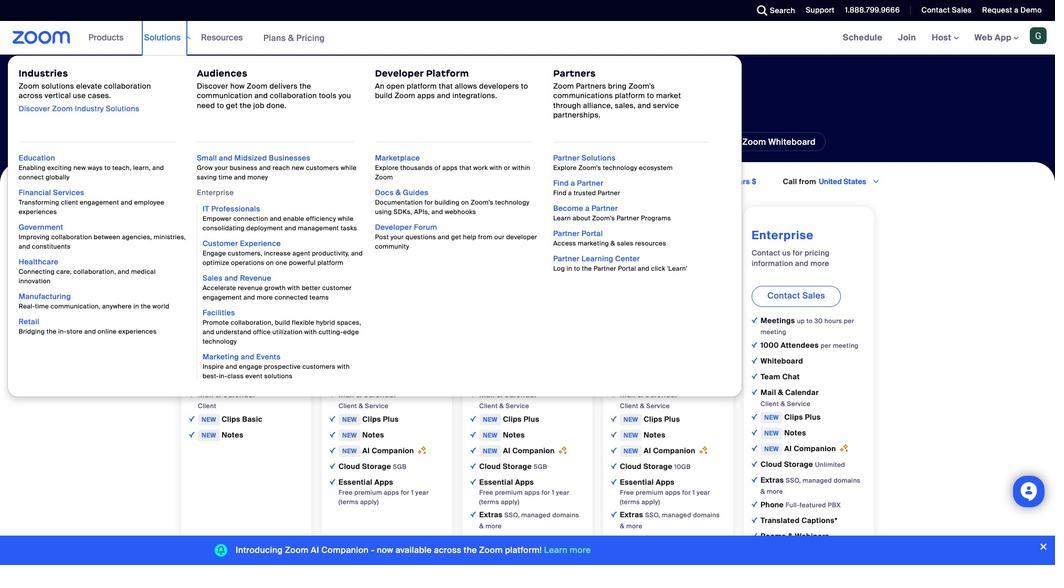 Task type: vqa. For each thing, say whether or not it's contained in the screenshot.


Task type: describe. For each thing, give the bounding box(es) containing it.
year for cloud storage 10gb
[[697, 489, 711, 497]]

regional
[[677, 536, 703, 545]]

work
[[474, 164, 488, 172]]

contact down information
[[768, 290, 801, 301]]

year for cloud storage 5gb
[[557, 489, 570, 497]]

help
[[463, 233, 477, 242]]

elevate
[[76, 82, 102, 91]]

banner containing industries
[[0, 21, 1056, 398]]

phone for phone unlimited regional
[[620, 535, 644, 545]]

of
[[435, 164, 441, 172]]

done.
[[267, 101, 287, 110]]

2 horizontal spatial sso,
[[786, 477, 802, 485]]

government link
[[19, 223, 63, 232]]

for inside docs & guides documentation for building on zoom's technology using sdks, apis, and webhooks
[[425, 199, 433, 207]]

/month/user, inside business 16 /month/user, billed annually
[[471, 264, 508, 273]]

annually for /month/user, billed annually
[[386, 264, 410, 273]]

deployment
[[247, 224, 283, 233]]

2 find from the top
[[554, 189, 567, 198]]

open
[[387, 82, 405, 91]]

1 vertical spatial partners
[[576, 82, 607, 91]]

resources button
[[201, 21, 248, 55]]

and up money
[[259, 164, 271, 172]]

questions
[[406, 233, 436, 242]]

business 16 /month/user, billed annually
[[471, 228, 550, 273]]

contact inside enterprise contact us for pricing information and more
[[752, 248, 781, 258]]

-
[[371, 545, 375, 556]]

30 for pro
[[393, 319, 401, 328]]

100
[[198, 343, 211, 352]]

up to 30 hours per meeting for pro
[[339, 319, 433, 339]]

and up deployment at the top of the page
[[270, 215, 282, 223]]

/month/user, for /month/user, billed annually or $25.00 billed monthly
[[612, 264, 649, 273]]

solutions button
[[144, 21, 191, 55]]

annually for /month/user, billed annually or $25.00 billed monthly
[[667, 264, 691, 273]]

webinars inside tabs of zoom services tab list
[[464, 137, 502, 148]]

from inside plans & pricing for main content
[[800, 177, 817, 187]]

essential apps free premium apps for 1 year (terms apply) for cloud storage 10gb
[[620, 478, 711, 507]]

partnerships.
[[554, 110, 601, 120]]

optimize
[[203, 259, 229, 267]]

& inside docs & guides documentation for building on zoom's technology using sdks, apis, and webhooks
[[396, 188, 401, 198]]

a for become
[[586, 204, 590, 213]]

enterprise contact us for pricing information and more
[[752, 228, 830, 268]]

one
[[266, 137, 283, 148]]

meetings for pro
[[339, 318, 375, 328]]

time inside small and midsized businesses grow your business and reach new customers while saving time and money
[[219, 173, 233, 182]]

2 whiteboard basic from the left
[[339, 359, 404, 368]]

within
[[513, 164, 531, 172]]

thousands
[[401, 164, 433, 172]]

zoom's inside partners zoom partners bring zoom's communications platform to market through alliance, sales, and service partnerships.
[[629, 82, 655, 91]]

and up accelerate
[[225, 274, 238, 283]]

the inside partner learning center log in to the partner portal and click 'learn'
[[582, 265, 592, 273]]

new inside new clips basic
[[202, 416, 216, 424]]

support
[[806, 5, 835, 15]]

pricing for plans & pricing for
[[443, 79, 531, 110]]

new clips basic
[[202, 415, 263, 424]]

with inside marketing and events inspire and engage prospective customers with best-in-class event solutions
[[337, 363, 350, 371]]

and inside education enabling exciting new ways to teach, learn, and connect globally
[[153, 164, 164, 172]]

billed right $25.00
[[641, 272, 657, 280]]

enterprise element
[[197, 204, 365, 381]]

and up engage
[[241, 353, 255, 362]]

discover zoom industry solutions link
[[19, 104, 140, 113]]

a down find a partner link
[[569, 189, 572, 198]]

marketplace
[[375, 153, 420, 163]]

value
[[668, 208, 688, 217]]

service
[[654, 101, 680, 110]]

developer forum post your questions and get help from our developer community
[[375, 223, 538, 251]]

integrations.
[[453, 91, 498, 101]]

1 vertical spatial rooms
[[761, 532, 787, 542]]

sso, managed domains & more for cloud storage 5gb
[[480, 512, 580, 531]]

center for contact
[[683, 137, 710, 148]]

manufacturing
[[19, 292, 71, 302]]

new inside education enabling exciting new ways to teach, learn, and connect globally
[[74, 164, 86, 172]]

small and midsized businesses grow your business and reach new customers while saving time and money
[[197, 153, 357, 182]]

2 horizontal spatial sso, managed domains & more
[[761, 477, 861, 496]]

apps inside marketplace explore thousands of apps that work with or within zoom
[[443, 164, 458, 172]]

ways
[[88, 164, 103, 172]]

1 vertical spatial webinars
[[796, 532, 830, 542]]

manufacturing real-time communication, anywhere in the world
[[19, 292, 170, 311]]

and inside enterprise contact us for pricing information and more
[[796, 259, 809, 268]]

for inside enterprise contact us for pricing information and more
[[793, 248, 803, 258]]

team for basic
[[198, 374, 218, 384]]

zoom whiteboard
[[743, 137, 816, 148]]

in- inside retail bridging the in-store and online experiences
[[58, 328, 67, 336]]

attendees for 1000
[[781, 341, 819, 350]]

1 find from the top
[[554, 179, 569, 188]]

2 cloud storage 5gb from the left
[[480, 462, 548, 472]]

partner up "become a partner learn about zoom's partner programs"
[[598, 189, 621, 198]]

0 horizontal spatial meetings
[[198, 318, 234, 328]]

and inside developer platform an open platform that allows developers to build zoom apps and integrations.
[[437, 91, 451, 101]]

business plus $ 20 83
[[612, 228, 694, 266]]

zoom's inside "become a partner learn about zoom's partner programs"
[[593, 214, 615, 223]]

1 vertical spatial learn
[[545, 545, 568, 556]]

meeting inside 1000 attendees per meeting
[[834, 342, 859, 350]]

to inside audiences discover how zoom delivers the communication and collaboration tools you need to get the job done.
[[217, 101, 224, 110]]

chat for enterprise
[[783, 372, 800, 382]]

solutions inside industries zoom solutions elevate collaboration across vertical use cases. discover zoom industry solutions
[[41, 82, 74, 91]]

tools
[[319, 91, 337, 101]]

reach
[[273, 164, 290, 172]]

sdks,
[[394, 208, 413, 216]]

best-
[[203, 372, 219, 381]]

annually inside business 16 /month/user, billed annually
[[527, 264, 550, 273]]

become
[[554, 204, 584, 213]]

industries
[[19, 68, 68, 79]]

solutions inside dropdown button
[[144, 32, 181, 43]]

communications
[[554, 91, 613, 101]]

83
[[647, 244, 658, 254]]

2 horizontal spatial extras
[[761, 476, 786, 485]]

get inside audiences discover how zoom delivers the communication and collaboration tools you need to get the job done.
[[226, 101, 238, 110]]

use
[[73, 91, 86, 101]]

cases.
[[88, 91, 111, 101]]

marketing and events inspire and engage prospective customers with best-in-class event solutions
[[203, 353, 350, 381]]

more inside sales and revenue accelerate revenue growth with better customer engagement and more connected teams
[[257, 294, 273, 302]]

1 apps from the left
[[375, 478, 394, 487]]

how
[[230, 82, 245, 91]]

financial services transforming client engagement and employee experiences
[[19, 188, 164, 216]]

collaboration inside government improving collaboration between agencies, ministries, and constituents
[[51, 233, 92, 242]]

40
[[252, 319, 260, 328]]

billed down 49
[[369, 264, 384, 273]]

partner solutions link
[[554, 153, 616, 163]]

and down 'business'
[[234, 173, 246, 182]]

$ inside the pro $ 12 49
[[330, 246, 335, 256]]

education link
[[19, 153, 55, 163]]

building
[[435, 199, 460, 207]]

$ inside 'business plus $ 20 83'
[[612, 246, 617, 256]]

discover inside industries zoom solutions elevate collaboration across vertical use cases. discover zoom industry solutions
[[19, 104, 50, 113]]

apps inside developer platform an open platform that allows developers to build zoom apps and integrations.
[[418, 91, 435, 101]]

job
[[254, 101, 265, 110]]

and inside partners zoom partners bring zoom's communications platform to market through alliance, sales, and service partnerships.
[[638, 101, 652, 110]]

call from
[[784, 177, 817, 187]]

productivity,
[[312, 250, 350, 258]]

facilities link
[[203, 308, 235, 318]]

on inside customer experience engage customers, increase agent productivity, and optimize operations on one powerful platform
[[266, 259, 274, 267]]

audiences discover how zoom delivers the communication and collaboration tools you need to get the job done.
[[197, 68, 351, 110]]

phone inside tabs of zoom services tab list
[[341, 137, 367, 148]]

solutions inside partner solutions explore zoom's technology ecosystem
[[582, 153, 616, 163]]

resources
[[636, 240, 667, 248]]

and right small
[[219, 153, 233, 163]]

prospective
[[264, 363, 301, 371]]

up to 30 hours per meeting for enterprise
[[761, 317, 855, 337]]

from inside developer forum post your questions and get help from our developer community
[[479, 233, 493, 242]]

zoom inside audiences discover how zoom delivers the communication and collaboration tools you need to get the job done.
[[247, 82, 268, 91]]

& inside partner portal access marketing & sales resources
[[611, 240, 616, 248]]

phone for phone full-featured pbx
[[761, 501, 784, 510]]

host button
[[933, 32, 960, 43]]

partner up log
[[554, 254, 580, 264]]

your inside developer forum post your questions and get help from our developer community
[[391, 233, 404, 242]]

to inside education enabling exciting new ways to teach, learn, and connect globally
[[105, 164, 111, 172]]

best value
[[649, 208, 688, 217]]

plans for plans & pricing
[[264, 32, 286, 43]]

partner learning center link
[[554, 254, 640, 264]]

programs
[[641, 214, 671, 223]]

experiences for bridging
[[118, 328, 157, 336]]

best
[[649, 208, 666, 217]]

partner up the trusted
[[578, 179, 604, 188]]

1 5gb from the left
[[393, 463, 407, 472]]

find a partner link
[[554, 179, 604, 188]]

and inside customer experience engage customers, increase agent productivity, and optimize operations on one powerful platform
[[351, 250, 363, 258]]

sales inside sales and revenue accelerate revenue growth with better customer engagement and more connected teams
[[203, 274, 223, 283]]

docs
[[375, 188, 394, 198]]

engage
[[203, 250, 226, 258]]

bring
[[609, 82, 627, 91]]

2 horizontal spatial managed
[[803, 477, 833, 485]]

build inside the facilities promote collaboration, build flexible hybrid spaces, and understand office utilization with cutting-edge technology
[[275, 319, 290, 327]]

cloud storage unlimited
[[761, 460, 846, 470]]

apply) for cloud storage 10gb
[[642, 498, 661, 507]]

0 vertical spatial partners
[[554, 68, 596, 79]]

to inside developer platform an open platform that allows developers to build zoom apps and integrations.
[[521, 82, 529, 91]]

hours for enterprise
[[825, 317, 843, 326]]

client inside mail & calendar client
[[198, 402, 216, 411]]

new inside small and midsized businesses grow your business and reach new customers while saving time and money
[[292, 164, 305, 172]]

us
[[783, 248, 791, 258]]

portal inside partner portal access marketing & sales resources
[[582, 229, 603, 239]]

learn inside "become a partner learn about zoom's partner programs"
[[554, 214, 571, 223]]

20
[[619, 243, 646, 266]]

upgrade link
[[330, 286, 397, 309]]

contact up host
[[922, 5, 951, 15]]

to down the upgrade link
[[385, 319, 391, 328]]

whiteboard down 'edge'
[[339, 359, 381, 368]]

0 vertical spatial sales
[[953, 5, 973, 15]]

build inside developer platform an open platform that allows developers to build zoom apps and integrations.
[[375, 91, 393, 101]]

partner inside partner portal access marketing & sales resources
[[554, 229, 580, 239]]

to up 1000 attendees per meeting
[[807, 317, 813, 326]]

partners zoom partners bring zoom's communications platform to market through alliance, sales, and service partnerships.
[[554, 68, 682, 120]]

partner inside partner solutions explore zoom's technology ecosystem
[[554, 153, 580, 163]]

facilities promote collaboration, build flexible hybrid spaces, and understand office utilization with cutting-edge technology
[[203, 308, 361, 346]]

1 cloud storage 5gb from the left
[[339, 462, 407, 472]]

explore inside marketplace explore thousands of apps that work with or within zoom
[[375, 164, 399, 172]]

essential for cloud storage 10gb
[[620, 478, 654, 487]]

1.888.799.9666
[[846, 5, 901, 15]]

government
[[19, 223, 63, 232]]

in- inside marketing and events inspire and engage prospective customers with best-in-class event solutions
[[219, 372, 228, 381]]

and inside partner learning center log in to the partner portal and click 'learn'
[[638, 265, 650, 273]]

platform inside developer platform an open platform that allows developers to build zoom apps and integrations.
[[407, 82, 437, 91]]

team chat for enterprise
[[761, 372, 800, 382]]

zoom rooms
[[535, 137, 589, 148]]

click
[[652, 265, 666, 273]]

an
[[375, 82, 385, 91]]

and up class
[[226, 363, 237, 371]]

meetings for enterprise
[[761, 316, 798, 326]]

1 for cloud storage 10gb
[[693, 489, 696, 497]]

revenue
[[238, 284, 263, 293]]

empower
[[203, 215, 232, 223]]

in inside manufacturing real-time communication, anywhere in the world
[[134, 303, 139, 311]]

using
[[375, 208, 392, 216]]

learning
[[582, 254, 614, 264]]

1 horizontal spatial contact sales
[[922, 5, 973, 15]]

show options image
[[873, 178, 881, 186]]

16
[[479, 243, 500, 266]]

need
[[197, 101, 215, 110]]

developer for platform
[[375, 68, 424, 79]]

up for pro
[[375, 319, 383, 328]]

tabs of zoom services tab list
[[16, 132, 1040, 151]]

with inside marketplace explore thousands of apps that work with or within zoom
[[490, 164, 503, 172]]

while inside it professionals empower connection and enable efficiency while consolidating deployment and management tasks
[[338, 215, 354, 223]]

connection
[[233, 215, 268, 223]]

you
[[339, 91, 351, 101]]

our
[[495, 233, 505, 242]]



Task type: locate. For each thing, give the bounding box(es) containing it.
across inside industries zoom solutions elevate collaboration across vertical use cases. discover zoom industry solutions
[[19, 91, 43, 101]]

new ai companion
[[765, 444, 839, 454], [343, 446, 416, 456], [483, 446, 557, 456], [624, 446, 698, 456]]

2 apps from the left
[[515, 478, 534, 487]]

with up connected
[[288, 284, 300, 293]]

1 horizontal spatial meetings
[[339, 318, 375, 328]]

center inside partner learning center log in to the partner portal and click 'learn'
[[616, 254, 640, 264]]

2 horizontal spatial apply)
[[642, 498, 661, 507]]

experiences
[[19, 208, 57, 216], [118, 328, 157, 336]]

developer for forum
[[375, 223, 412, 232]]

1 horizontal spatial 5gb
[[534, 463, 548, 472]]

platform up sales,
[[615, 91, 646, 101]]

0 horizontal spatial that
[[439, 82, 453, 91]]

flexible
[[292, 319, 315, 327]]

0 horizontal spatial portal
[[582, 229, 603, 239]]

essential apps free premium apps for 1 year (terms apply) for cloud storage 5gb
[[480, 478, 570, 507]]

your right grow
[[215, 164, 228, 172]]

app
[[996, 32, 1012, 43]]

your inside small and midsized businesses grow your business and reach new customers while saving time and money
[[215, 164, 228, 172]]

solutions inside marketing and events inspire and engage prospective customers with best-in-class event solutions
[[264, 372, 293, 381]]

1 $ from the left
[[330, 246, 335, 256]]

2 year from the left
[[557, 489, 570, 497]]

1 horizontal spatial experiences
[[118, 328, 157, 336]]

calendar inside mail & calendar client
[[223, 390, 256, 400]]

to inside partners zoom partners bring zoom's communications platform to market through alliance, sales, and service partnerships.
[[648, 91, 655, 101]]

& inside tabs of zoom services tab list
[[455, 137, 462, 148]]

in right log
[[567, 265, 573, 273]]

in- down the communication,
[[58, 328, 67, 336]]

market
[[657, 91, 682, 101]]

managed for cloud storage 5gb
[[522, 512, 551, 520]]

find a partner find a trusted partner
[[554, 179, 621, 198]]

platform
[[407, 82, 437, 91], [615, 91, 646, 101], [318, 259, 344, 267]]

1 horizontal spatial team chat
[[761, 372, 800, 382]]

1 horizontal spatial essential
[[480, 478, 514, 487]]

to down communication
[[217, 101, 224, 110]]

0 horizontal spatial 5gb
[[393, 463, 407, 472]]

while
[[341, 164, 357, 172], [338, 215, 354, 223]]

discover inside audiences discover how zoom delivers the communication and collaboration tools you need to get the job done.
[[197, 82, 228, 91]]

include image
[[752, 318, 758, 324], [330, 480, 336, 485], [471, 480, 476, 485], [612, 480, 617, 485]]

team down 1000
[[761, 372, 781, 382]]

essential apps free premium apps for 1 year (terms apply)
[[339, 478, 429, 507], [480, 478, 570, 507], [620, 478, 711, 507]]

2 essential from the left
[[480, 478, 514, 487]]

1 horizontal spatial /month/user,
[[471, 264, 508, 273]]

alliance,
[[584, 101, 613, 110]]

/month/user, down the sales
[[612, 264, 649, 273]]

build up the utilization
[[275, 319, 290, 327]]

essential for cloud storage 5gb
[[480, 478, 514, 487]]

0 vertical spatial collaboration,
[[74, 268, 116, 276]]

a left demo
[[1015, 5, 1019, 15]]

3 1 from the left
[[693, 489, 696, 497]]

sso, for cloud storage 5gb
[[505, 512, 520, 520]]

portal inside partner learning center log in to the partner portal and click 'learn'
[[618, 265, 637, 273]]

business for 16
[[471, 228, 525, 243]]

sales up host dropdown button
[[953, 5, 973, 15]]

team chat for basic
[[198, 374, 237, 384]]

sales
[[953, 5, 973, 15], [203, 274, 223, 283], [803, 290, 826, 301]]

and up /month/user, billed annually
[[351, 250, 363, 258]]

1 horizontal spatial across
[[434, 545, 462, 556]]

3 (terms from the left
[[620, 498, 640, 507]]

1 vertical spatial plans
[[347, 79, 415, 110]]

1 vertical spatial customers
[[303, 363, 336, 371]]

contact sales inside plans & pricing for main content
[[768, 290, 826, 301]]

get left the "help"
[[452, 233, 462, 242]]

(terms for cloud storage 5gb
[[480, 498, 500, 507]]

0 horizontal spatial center
[[616, 254, 640, 264]]

whiteboard inside tabs of zoom services tab list
[[769, 137, 816, 148]]

collaboration inside industries zoom solutions elevate collaboration across vertical use cases. discover zoom industry solutions
[[104, 82, 151, 91]]

customers right prospective
[[303, 363, 336, 371]]

apps for cloud storage 5gb
[[515, 478, 534, 487]]

mail inside mail & calendar client
[[198, 390, 214, 400]]

enterprise up us
[[752, 228, 814, 243]]

team for enterprise
[[761, 372, 781, 382]]

developers
[[480, 82, 519, 91]]

and down enable
[[285, 224, 296, 233]]

to left "market"
[[648, 91, 655, 101]]

1 (terms from the left
[[339, 498, 359, 507]]

0 vertical spatial engagement
[[80, 199, 119, 207]]

and up the job
[[255, 91, 268, 101]]

1 year from the left
[[416, 489, 429, 497]]

2 1 from the left
[[552, 489, 555, 497]]

in-
[[58, 328, 67, 336], [219, 372, 228, 381]]

build
[[375, 91, 393, 101], [275, 319, 290, 327]]

technology left ecosystem
[[603, 164, 638, 172]]

healthcare link
[[19, 257, 58, 267]]

2 horizontal spatial 1
[[693, 489, 696, 497]]

ok image
[[752, 358, 758, 364], [189, 392, 195, 398], [612, 392, 617, 398], [189, 417, 195, 422], [330, 417, 336, 422], [471, 417, 476, 422], [752, 430, 758, 436], [189, 432, 195, 438], [330, 432, 336, 438], [471, 432, 476, 438], [612, 432, 617, 438], [471, 448, 476, 454], [612, 448, 617, 454], [471, 464, 476, 470], [612, 464, 617, 470], [752, 502, 758, 508], [471, 512, 476, 518], [612, 512, 617, 518], [752, 518, 758, 524], [752, 534, 758, 539]]

enterprise down saving
[[197, 188, 234, 198]]

on inside docs & guides documentation for building on zoom's technology using sdks, apis, and webhooks
[[462, 199, 469, 207]]

1 vertical spatial pricing
[[443, 79, 531, 110]]

2 5gb from the left
[[534, 463, 548, 472]]

0 vertical spatial solutions
[[41, 82, 74, 91]]

plans for plans & pricing for
[[347, 79, 415, 110]]

healthcare connecting care, collaboration, and medical innovation
[[19, 257, 156, 286]]

more inside enterprise contact us for pricing information and more
[[811, 259, 830, 268]]

premium for cloud storage 10gb
[[636, 489, 664, 497]]

and inside financial services transforming client engagement and employee experiences
[[121, 199, 133, 207]]

customers,
[[228, 250, 263, 258]]

1 new from the left
[[74, 164, 86, 172]]

3 essential from the left
[[620, 478, 654, 487]]

(terms for cloud storage 10gb
[[620, 498, 640, 507]]

plans inside main content
[[347, 79, 415, 110]]

learn down become
[[554, 214, 571, 223]]

to right developers
[[521, 82, 529, 91]]

to left 40
[[244, 319, 250, 328]]

1 business from the left
[[471, 228, 525, 243]]

marketplace link
[[375, 153, 420, 163]]

collaboration
[[104, 82, 151, 91], [270, 91, 317, 101], [51, 233, 92, 242]]

business
[[471, 228, 525, 243], [612, 228, 665, 243]]

2 /month/user, from the left
[[471, 264, 508, 273]]

0 horizontal spatial whiteboard basic
[[198, 359, 263, 368]]

2 (terms from the left
[[480, 498, 500, 507]]

0 vertical spatial developer
[[375, 68, 424, 79]]

& inside mail & calendar client
[[216, 390, 221, 400]]

0 vertical spatial plans
[[264, 32, 286, 43]]

unlimited inside cloud storage unlimited
[[816, 461, 846, 470]]

or inside marketplace explore thousands of apps that work with or within zoom
[[504, 164, 511, 172]]

/month/user, down our
[[471, 264, 508, 273]]

webinars down captions*
[[796, 532, 830, 542]]

billed left 'learn'
[[650, 264, 666, 273]]

pro $ 12 49
[[330, 228, 371, 266]]

1 horizontal spatial pricing
[[443, 79, 531, 110]]

events inside tabs of zoom services tab list
[[426, 137, 453, 148]]

sso, for cloud storage 10gb
[[646, 512, 661, 520]]

customers inside small and midsized businesses grow your business and reach new customers while saving time and money
[[306, 164, 339, 172]]

year
[[416, 489, 429, 497], [557, 489, 570, 497], [697, 489, 711, 497]]

contact sales down information
[[768, 290, 826, 301]]

across right available
[[434, 545, 462, 556]]

1 horizontal spatial discover
[[197, 82, 228, 91]]

banner
[[0, 21, 1056, 398]]

with inside the facilities promote collaboration, build flexible hybrid spaces, and understand office utilization with cutting-edge technology
[[304, 328, 317, 337]]

product information navigation
[[8, 21, 743, 398]]

3 apps from the left
[[656, 478, 675, 487]]

whiteboard up best-
[[198, 359, 241, 368]]

1 /month/user, from the left
[[330, 264, 367, 273]]

1 horizontal spatial in-
[[219, 372, 228, 381]]

0 horizontal spatial plans
[[264, 32, 286, 43]]

world
[[153, 303, 170, 311]]

1 vertical spatial portal
[[618, 265, 637, 273]]

2 premium from the left
[[495, 489, 523, 497]]

collaboration,
[[74, 268, 116, 276], [231, 319, 273, 327]]

collaboration, inside healthcare connecting care, collaboration, and medical innovation
[[74, 268, 116, 276]]

enterprise inside product information navigation
[[197, 188, 234, 198]]

sso, managed domains & more up platform!
[[480, 512, 580, 531]]

education enabling exciting new ways to teach, learn, and connect globally
[[19, 153, 164, 182]]

about
[[573, 214, 591, 223]]

0 horizontal spatial chat
[[220, 374, 237, 384]]

calendar
[[786, 388, 820, 398], [223, 390, 256, 400], [364, 390, 397, 400], [504, 390, 538, 400], [645, 390, 679, 400]]

collaboration, inside the facilities promote collaboration, build flexible hybrid spaces, and understand office utilization with cutting-edge technology
[[231, 319, 273, 327]]

rooms down translated
[[761, 532, 787, 542]]

team chat down 1000
[[761, 372, 800, 382]]

while down zoom phone
[[341, 164, 357, 172]]

sales inside plans & pricing for main content
[[803, 290, 826, 301]]

trusted
[[574, 189, 596, 198]]

a for request
[[1015, 5, 1019, 15]]

whiteboard down 1000
[[761, 357, 804, 366]]

2 apply) from the left
[[501, 498, 520, 507]]

sso, up phone unlimited regional on the right bottom of the page
[[646, 512, 661, 520]]

zoom one
[[240, 137, 283, 148]]

developer platform an open platform that allows developers to build zoom apps and integrations.
[[375, 68, 529, 101]]

meeting inside 'up to 40 minutes per meeting'
[[198, 330, 224, 339]]

business for plus
[[612, 228, 665, 243]]

enterprise for enterprise
[[197, 188, 234, 198]]

2 essential apps free premium apps for 1 year (terms apply) from the left
[[480, 478, 570, 507]]

0 horizontal spatial sales
[[203, 274, 223, 283]]

2 horizontal spatial domains
[[834, 477, 861, 485]]

1 horizontal spatial collaboration,
[[231, 319, 273, 327]]

2 developer from the top
[[375, 223, 412, 232]]

0 vertical spatial solutions
[[144, 32, 181, 43]]

0 horizontal spatial on
[[266, 259, 274, 267]]

customers inside marketing and events inspire and engage prospective customers with best-in-class event solutions
[[303, 363, 336, 371]]

chat right best-
[[220, 374, 237, 384]]

1 horizontal spatial $
[[612, 246, 617, 256]]

partner up the sales
[[617, 214, 640, 223]]

1 horizontal spatial platform
[[407, 82, 437, 91]]

and down 'platform'
[[437, 91, 451, 101]]

0 horizontal spatial domains
[[553, 512, 580, 520]]

2 horizontal spatial sales
[[953, 5, 973, 15]]

customer experience engage customers, increase agent productivity, and optimize operations on one powerful platform
[[203, 239, 363, 267]]

0 horizontal spatial build
[[275, 319, 290, 327]]

that for developer
[[439, 82, 453, 91]]

up right spaces,
[[375, 319, 383, 328]]

products button
[[89, 21, 128, 55]]

collaboration up cases.
[[104, 82, 151, 91]]

0 horizontal spatial solutions
[[41, 82, 74, 91]]

and right questions
[[438, 233, 450, 242]]

to right ways
[[105, 164, 111, 172]]

annually inside /month/user, billed annually or $25.00 billed monthly
[[667, 264, 691, 273]]

ai
[[785, 444, 793, 454], [363, 446, 370, 456], [503, 446, 511, 456], [644, 446, 652, 456], [311, 545, 319, 556]]

zoom inside partners zoom partners bring zoom's communications platform to market through alliance, sales, and service partnerships.
[[554, 82, 575, 91]]

phone
[[341, 137, 367, 148], [761, 501, 784, 510], [620, 535, 644, 545]]

engagement inside financial services transforming client engagement and employee experiences
[[80, 199, 119, 207]]

and inside retail bridging the in-store and online experiences
[[84, 328, 96, 336]]

from left our
[[479, 233, 493, 242]]

with down flexible
[[304, 328, 317, 337]]

1 whiteboard basic from the left
[[198, 359, 263, 368]]

0 vertical spatial in-
[[58, 328, 67, 336]]

3 apply) from the left
[[642, 498, 661, 507]]

developer forum link
[[375, 223, 438, 232]]

to inside partner learning center log in to the partner portal and click 'learn'
[[574, 265, 581, 273]]

/month/user, inside /month/user, billed annually or $25.00 billed monthly
[[612, 264, 649, 273]]

to inside 'up to 40 minutes per meeting'
[[244, 319, 250, 328]]

0 vertical spatial get
[[226, 101, 238, 110]]

up to 30 hours per meeting down the upgrade link
[[339, 319, 433, 339]]

0 vertical spatial on
[[462, 199, 469, 207]]

across down the industries
[[19, 91, 43, 101]]

contact up ecosystem
[[648, 137, 680, 148]]

on left one
[[266, 259, 274, 267]]

engagement inside sales and revenue accelerate revenue growth with better customer engagement and more connected teams
[[203, 294, 242, 302]]

3 essential apps free premium apps for 1 year (terms apply) from the left
[[620, 478, 711, 507]]

zoom logo image
[[13, 31, 70, 44]]

chat for basic
[[220, 374, 237, 384]]

experiences inside financial services transforming client engagement and employee experiences
[[19, 208, 57, 216]]

now
[[377, 545, 394, 556]]

1 horizontal spatial managed
[[663, 512, 692, 520]]

facilities
[[203, 308, 235, 318]]

developer up open
[[375, 68, 424, 79]]

platform inside partners zoom partners bring zoom's communications platform to market through alliance, sales, and service partnerships.
[[615, 91, 646, 101]]

utilization
[[273, 328, 303, 337]]

up for enterprise
[[798, 317, 805, 326]]

include image
[[330, 320, 336, 326]]

become a partner learn about zoom's partner programs
[[554, 204, 671, 223]]

0 horizontal spatial up to 30 hours per meeting
[[339, 319, 433, 339]]

1 horizontal spatial attendees
[[781, 341, 819, 350]]

customer
[[323, 284, 352, 293]]

discover down vertical
[[19, 104, 50, 113]]

customers down zoom phone
[[306, 164, 339, 172]]

operations
[[231, 259, 265, 267]]

2 $ from the left
[[612, 246, 617, 256]]

explore up find a partner link
[[554, 164, 577, 172]]

2 annually from the left
[[527, 264, 550, 273]]

partner down learning at the top
[[594, 265, 617, 273]]

that for marketplace
[[460, 164, 472, 172]]

while inside small and midsized businesses grow your business and reach new customers while saving time and money
[[341, 164, 357, 172]]

zoom's inside docs & guides documentation for building on zoom's technology using sdks, apis, and webhooks
[[471, 199, 494, 207]]

plans & pricing
[[264, 32, 325, 43]]

1 premium from the left
[[355, 489, 382, 497]]

companion
[[794, 444, 837, 454], [372, 446, 414, 456], [513, 446, 555, 456], [654, 446, 696, 456], [322, 545, 369, 556]]

1 vertical spatial your
[[391, 233, 404, 242]]

0 horizontal spatial or
[[504, 164, 511, 172]]

premium
[[355, 489, 382, 497], [495, 489, 523, 497], [636, 489, 664, 497]]

zoom inside marketplace explore thousands of apps that work with or within zoom
[[375, 173, 393, 182]]

1 horizontal spatial 30
[[815, 317, 823, 326]]

marketing
[[203, 353, 239, 362]]

sso, managed domains & more for cloud storage 10gb
[[620, 512, 720, 531]]

1 vertical spatial unlimited
[[646, 536, 676, 545]]

technology inside the facilities promote collaboration, build flexible hybrid spaces, and understand office utilization with cutting-edge technology
[[203, 338, 237, 346]]

center
[[683, 137, 710, 148], [616, 254, 640, 264]]

1 horizontal spatial your
[[391, 233, 404, 242]]

constituents
[[32, 243, 71, 251]]

zoom phone
[[315, 137, 367, 148]]

0 horizontal spatial essential
[[339, 478, 373, 487]]

small
[[197, 153, 217, 163]]

partners
[[554, 68, 596, 79], [576, 82, 607, 91]]

explore inside partner solutions explore zoom's technology ecosystem
[[554, 164, 577, 172]]

technology down the within
[[496, 199, 530, 207]]

real-
[[19, 303, 35, 311]]

pricing for plans & pricing
[[297, 32, 325, 43]]

1 horizontal spatial build
[[375, 91, 393, 101]]

whiteboard up call
[[769, 137, 816, 148]]

3 annually from the left
[[667, 264, 691, 273]]

2 explore from the left
[[554, 164, 577, 172]]

new
[[765, 414, 779, 422], [202, 416, 216, 424], [343, 416, 357, 424], [483, 416, 498, 424], [624, 416, 639, 424], [765, 430, 779, 438], [202, 432, 216, 440], [343, 432, 357, 440], [483, 432, 498, 440], [624, 432, 639, 440], [765, 445, 779, 454], [343, 448, 357, 456], [483, 448, 498, 456], [624, 448, 639, 456]]

0 vertical spatial find
[[554, 179, 569, 188]]

technology up marketing
[[203, 338, 237, 346]]

new down businesses
[[292, 164, 305, 172]]

2 vertical spatial technology
[[203, 338, 237, 346]]

30 for enterprise
[[815, 317, 823, 326]]

1 vertical spatial in
[[134, 303, 139, 311]]

the inside retail bridging the in-store and online experiences
[[46, 328, 57, 336]]

healthcare
[[19, 257, 58, 267]]

audiences
[[197, 68, 248, 79]]

plus inside 'business plus $ 20 83'
[[668, 228, 694, 243]]

teams
[[310, 294, 329, 302]]

in right anywhere
[[134, 303, 139, 311]]

collaboration, up office
[[231, 319, 273, 327]]

0 horizontal spatial get
[[226, 101, 238, 110]]

and inside government improving collaboration between agencies, ministries, and constituents
[[19, 243, 30, 251]]

0 vertical spatial time
[[219, 173, 233, 182]]

spaces,
[[337, 319, 361, 327]]

or left the within
[[504, 164, 511, 172]]

new left ways
[[74, 164, 86, 172]]

1 explore from the left
[[375, 164, 399, 172]]

and right learn,
[[153, 164, 164, 172]]

view current plan link
[[189, 286, 294, 309]]

1 horizontal spatial technology
[[496, 199, 530, 207]]

0 horizontal spatial extras
[[480, 511, 505, 520]]

annually down community
[[386, 264, 410, 273]]

apis,
[[414, 208, 430, 216]]

one
[[276, 259, 287, 267]]

platform inside customer experience engage customers, increase agent productivity, and optimize operations on one powerful platform
[[318, 259, 344, 267]]

1 vertical spatial solutions
[[264, 372, 293, 381]]

0 vertical spatial technology
[[603, 164, 638, 172]]

1 horizontal spatial get
[[452, 233, 462, 242]]

team down inspire
[[198, 374, 218, 384]]

apply) down cloud storage 10gb
[[642, 498, 661, 507]]

new
[[74, 164, 86, 172], [292, 164, 305, 172]]

whiteboard basic up class
[[198, 359, 263, 368]]

0 horizontal spatial cloud storage 5gb
[[339, 462, 407, 472]]

retail
[[19, 317, 39, 327]]

from right call
[[800, 177, 817, 187]]

1 vertical spatial that
[[460, 164, 472, 172]]

domains for cloud storage 10gb
[[694, 512, 720, 520]]

collaboration, up manufacturing real-time communication, anywhere in the world
[[74, 268, 116, 276]]

0 vertical spatial from
[[800, 177, 817, 187]]

1 1 from the left
[[412, 489, 414, 497]]

portal up marketing
[[582, 229, 603, 239]]

2 horizontal spatial (terms
[[620, 498, 640, 507]]

Country/Region text field
[[819, 177, 872, 187]]

hours for pro
[[403, 319, 420, 328]]

up inside 'up to 40 minutes per meeting'
[[234, 319, 242, 328]]

0 vertical spatial in
[[567, 265, 573, 273]]

and down improving
[[19, 243, 30, 251]]

1 horizontal spatial enterprise
[[752, 228, 814, 243]]

enterprise inside enterprise contact us for pricing information and more
[[752, 228, 814, 243]]

team
[[761, 372, 781, 382], [198, 374, 218, 384]]

1
[[412, 489, 414, 497], [552, 489, 555, 497], [693, 489, 696, 497]]

ok image
[[752, 342, 758, 348], [752, 374, 758, 380], [189, 376, 195, 382], [752, 390, 758, 396], [330, 392, 336, 398], [471, 392, 476, 398], [752, 414, 758, 420], [612, 417, 617, 422], [752, 446, 758, 452], [330, 448, 336, 454], [752, 462, 758, 467], [330, 464, 336, 470], [752, 477, 758, 483], [612, 537, 617, 543]]

2 horizontal spatial year
[[697, 489, 711, 497]]

/month/user, billed annually or $25.00 billed monthly
[[612, 264, 691, 280]]

attendees right 1000
[[781, 341, 819, 350]]

3 /month/user, from the left
[[612, 264, 649, 273]]

whiteboard basic down 'edge'
[[339, 359, 404, 368]]

0 horizontal spatial apps
[[375, 478, 394, 487]]

1 developer from the top
[[375, 68, 424, 79]]

technology inside partner solutions explore zoom's technology ecosystem
[[603, 164, 638, 172]]

extras for cloud storage 5gb
[[480, 511, 505, 520]]

apps for cloud storage 10gb
[[656, 478, 675, 487]]

partner down the trusted
[[592, 204, 618, 213]]

1 vertical spatial time
[[35, 303, 49, 311]]

attendees for 100
[[213, 343, 251, 352]]

tasks
[[341, 224, 357, 233]]

apply) for cloud storage 5gb
[[501, 498, 520, 507]]

2 horizontal spatial phone
[[761, 501, 784, 510]]

1 horizontal spatial new
[[292, 164, 305, 172]]

0 vertical spatial discover
[[197, 82, 228, 91]]

collaboration up constituents
[[51, 233, 92, 242]]

1 horizontal spatial that
[[460, 164, 472, 172]]

enterprise for enterprise contact us for pricing information and more
[[752, 228, 814, 243]]

services
[[53, 188, 84, 198]]

/month/user, for /month/user, billed annually
[[330, 264, 367, 273]]

plans & pricing for main content
[[0, 21, 1056, 566]]

webinars up work
[[464, 137, 502, 148]]

center for learning
[[616, 254, 640, 264]]

1 horizontal spatial on
[[462, 199, 469, 207]]

docs & guides documentation for building on zoom's technology using sdks, apis, and webhooks
[[375, 188, 530, 216]]

plans inside product information navigation
[[264, 32, 286, 43]]

with right work
[[490, 164, 503, 172]]

industry
[[75, 104, 104, 113]]

per inside 1000 attendees per meeting
[[821, 342, 832, 350]]

essential
[[339, 478, 373, 487], [480, 478, 514, 487], [620, 478, 654, 487]]

up up 1000 attendees per meeting
[[798, 317, 805, 326]]

partner learning center log in to the partner portal and click 'learn'
[[554, 254, 688, 273]]

2 business from the left
[[612, 228, 665, 243]]

0 vertical spatial pricing
[[297, 32, 325, 43]]

collaboration inside audiences discover how zoom delivers the communication and collaboration tools you need to get the job done.
[[270, 91, 317, 101]]

1 apply) from the left
[[360, 498, 379, 507]]

a
[[1015, 5, 1019, 15], [571, 179, 576, 188], [569, 189, 572, 198], [586, 204, 590, 213]]

while up tasks
[[338, 215, 354, 223]]

0 horizontal spatial /month/user,
[[330, 264, 367, 273]]

resources
[[201, 32, 243, 43]]

0 vertical spatial webinars
[[464, 137, 502, 148]]

1 horizontal spatial (terms
[[480, 498, 500, 507]]

0 vertical spatial experiences
[[19, 208, 57, 216]]

between
[[94, 233, 120, 242]]

meetings navigation
[[836, 21, 1056, 55]]

2 vertical spatial solutions
[[582, 153, 616, 163]]

0 horizontal spatial explore
[[375, 164, 399, 172]]

technology inside docs & guides documentation for building on zoom's technology using sdks, apis, and webhooks
[[496, 199, 530, 207]]

0 horizontal spatial enterprise
[[197, 188, 234, 198]]

transforming
[[19, 199, 59, 207]]

or inside /month/user, billed annually or $25.00 billed monthly
[[612, 272, 617, 280]]

in inside partner learning center log in to the partner portal and click 'learn'
[[567, 265, 573, 273]]

30 up 1000 attendees per meeting
[[815, 317, 823, 326]]

0 horizontal spatial rooms
[[561, 137, 589, 148]]

experiences inside retail bridging the in-store and online experiences
[[118, 328, 157, 336]]

or left $25.00
[[612, 272, 617, 280]]

delivers
[[270, 82, 298, 91]]

1 essential from the left
[[339, 478, 373, 487]]

0 horizontal spatial platform
[[318, 259, 344, 267]]

in- down inspire
[[219, 372, 228, 381]]

0 vertical spatial center
[[683, 137, 710, 148]]

unlimited inside phone unlimited regional
[[646, 536, 676, 545]]

premium for cloud storage 5gb
[[495, 489, 523, 497]]

/month/user, up customer
[[330, 264, 367, 273]]

'learn'
[[668, 265, 688, 273]]

1 for cloud storage 5gb
[[552, 489, 555, 497]]

engagement right client
[[80, 199, 119, 207]]

for
[[537, 79, 573, 110], [425, 199, 433, 207], [793, 248, 803, 258], [401, 489, 410, 497], [542, 489, 551, 497], [683, 489, 691, 497]]

and inside docs & guides documentation for building on zoom's technology using sdks, apis, and webhooks
[[432, 208, 444, 216]]

1 vertical spatial across
[[434, 545, 462, 556]]

with inside sales and revenue accelerate revenue growth with better customer engagement and more connected teams
[[288, 284, 300, 293]]

phone full-featured pbx
[[761, 501, 841, 510]]

whiteboard
[[769, 137, 816, 148], [761, 357, 804, 366], [198, 359, 241, 368], [339, 359, 381, 368]]

apply) up -
[[360, 498, 379, 507]]

schedule link
[[836, 21, 891, 55]]

up to 30 hours per meeting up 1000 attendees per meeting
[[761, 317, 855, 337]]

1 horizontal spatial annually
[[527, 264, 550, 273]]

a for find
[[571, 179, 576, 188]]

1 horizontal spatial sso, managed domains & more
[[620, 512, 720, 531]]

domains up "regional"
[[694, 512, 720, 520]]

domains up pbx on the right bottom of the page
[[834, 477, 861, 485]]

sales
[[618, 240, 634, 248]]

3 year from the left
[[697, 489, 711, 497]]

per inside 'up to 40 minutes per meeting'
[[289, 319, 299, 328]]

extras for cloud storage 10gb
[[620, 511, 646, 520]]

2 new from the left
[[292, 164, 305, 172]]

profile picture image
[[1031, 27, 1048, 44]]

0 horizontal spatial collaboration,
[[74, 268, 116, 276]]

and down revenue
[[244, 294, 255, 302]]

1 vertical spatial developer
[[375, 223, 412, 232]]

developer inside developer platform an open platform that allows developers to build zoom apps and integrations.
[[375, 68, 424, 79]]

notes
[[785, 429, 807, 438], [222, 431, 244, 440], [363, 431, 384, 440], [503, 431, 525, 440], [644, 431, 666, 440]]

view current plan
[[205, 292, 278, 303]]

plans & pricing for
[[347, 79, 573, 110]]

learn right platform!
[[545, 545, 568, 556]]

0 horizontal spatial team chat
[[198, 374, 237, 384]]

education
[[19, 153, 55, 163]]

zoom's inside partner solutions explore zoom's technology ecosystem
[[579, 164, 602, 172]]

and inside healthcare connecting care, collaboration, and medical innovation
[[118, 268, 129, 276]]

2 horizontal spatial apps
[[656, 478, 675, 487]]

domains for cloud storage 5gb
[[553, 512, 580, 520]]

managed for cloud storage 10gb
[[663, 512, 692, 520]]

1 essential apps free premium apps for 1 year (terms apply) from the left
[[339, 478, 429, 507]]

team chat
[[761, 372, 800, 382], [198, 374, 237, 384]]

technology
[[603, 164, 638, 172], [496, 199, 530, 207], [203, 338, 237, 346]]

0 horizontal spatial unlimited
[[646, 536, 676, 545]]

1 annually from the left
[[386, 264, 410, 273]]

search button
[[750, 0, 799, 21]]

1 horizontal spatial extras
[[620, 511, 646, 520]]

and inside developer forum post your questions and get help from our developer community
[[438, 233, 450, 242]]

and down building
[[432, 208, 444, 216]]

3 premium from the left
[[636, 489, 664, 497]]

sso, managed domains & more up featured
[[761, 477, 861, 496]]

experiences for services
[[19, 208, 57, 216]]

1 vertical spatial discover
[[19, 104, 50, 113]]

the inside manufacturing real-time communication, anywhere in the world
[[141, 303, 151, 311]]



